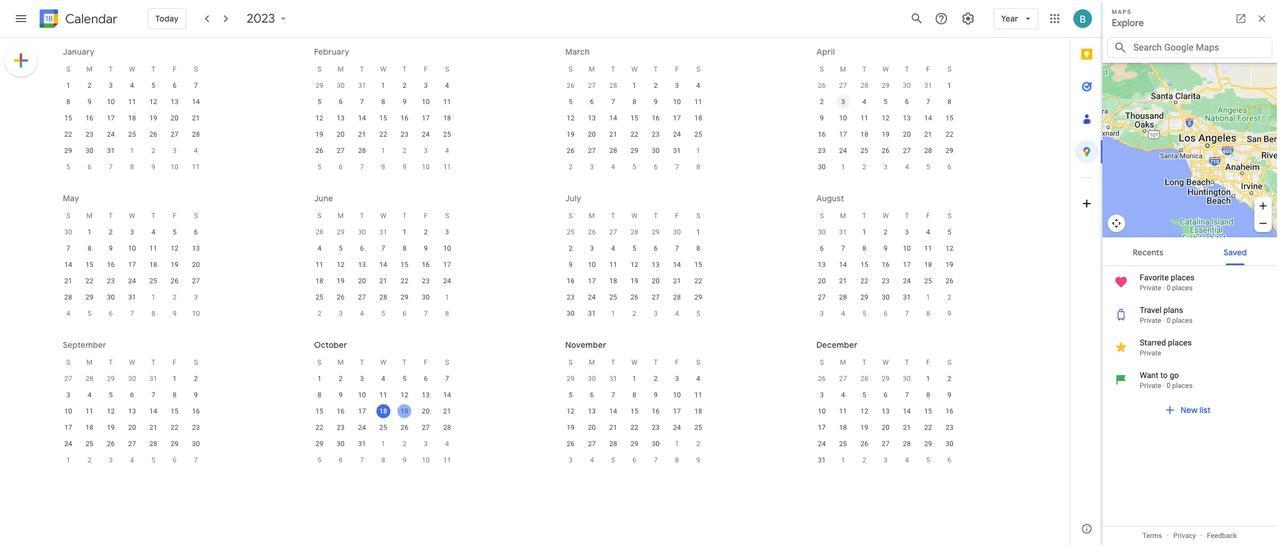Task type: locate. For each thing, give the bounding box(es) containing it.
6 inside july grid
[[654, 244, 658, 253]]

november 7 element
[[355, 453, 369, 467]]

14 down april 30 element
[[64, 261, 72, 269]]

16 for "16" element over june 6 element
[[107, 261, 115, 269]]

29 for 29 'element' on top of september 5 element
[[860, 293, 868, 301]]

25
[[128, 130, 136, 138], [443, 130, 451, 138], [694, 130, 702, 138], [860, 147, 868, 155], [567, 228, 575, 236], [149, 277, 157, 285], [924, 277, 932, 285], [315, 293, 323, 301], [609, 293, 617, 301], [379, 424, 387, 432], [694, 424, 702, 432], [86, 440, 93, 448], [839, 440, 847, 448]]

31 left august 1 element
[[588, 310, 596, 318]]

29 for 29 'element' above may 6 element
[[946, 147, 953, 155]]

november 9 element
[[398, 453, 411, 467]]

27 element up "april 3" element at the top left of the page
[[585, 144, 599, 158]]

28 element
[[189, 127, 203, 141], [355, 144, 369, 158], [606, 144, 620, 158], [921, 144, 935, 158], [61, 290, 75, 304], [376, 290, 390, 304], [670, 290, 684, 304], [836, 290, 850, 304], [440, 421, 454, 435], [146, 437, 160, 451], [606, 437, 620, 451], [900, 437, 914, 451]]

14 inside march 'grid'
[[609, 114, 617, 122]]

29 for 29 'element' above december 6 element
[[631, 440, 638, 448]]

31 element left august 1 element
[[585, 307, 599, 321]]

f for july
[[675, 212, 679, 220]]

26 left march 27 element
[[818, 81, 826, 90]]

23 inside august grid
[[882, 277, 890, 285]]

february 4 element
[[189, 144, 203, 158]]

2 up november 9 'element'
[[403, 440, 406, 448]]

20 up october 4 element
[[128, 424, 136, 432]]

june 25 element
[[564, 225, 578, 239]]

15 up june 5 element
[[86, 261, 93, 269]]

27 element
[[168, 127, 182, 141], [334, 144, 348, 158], [585, 144, 599, 158], [900, 144, 914, 158], [189, 274, 203, 288], [355, 290, 369, 304], [649, 290, 663, 304], [815, 290, 829, 304], [419, 421, 433, 435], [125, 437, 139, 451], [585, 437, 599, 451], [879, 437, 893, 451]]

31 up february 7 element
[[107, 147, 115, 155]]

12 for 12 element under november 28 element
[[860, 407, 868, 415]]

16 inside june grid
[[422, 261, 430, 269]]

10 inside august grid
[[903, 244, 911, 253]]

14 element up "november 4" element
[[440, 388, 454, 402]]

25 left june 26 element
[[567, 228, 575, 236]]

15 element inside january grid
[[61, 111, 75, 125]]

16 up september 6 element at bottom right
[[882, 261, 890, 269]]

31 up september 7 'element'
[[903, 293, 911, 301]]

13 inside june grid
[[358, 261, 366, 269]]

year button
[[994, 5, 1039, 33]]

29 for 29 'element' over june 5 element
[[86, 293, 93, 301]]

6 inside the april 6 element
[[654, 163, 658, 171]]

26
[[567, 81, 575, 90], [818, 81, 826, 90], [149, 130, 157, 138], [315, 147, 323, 155], [567, 147, 575, 155], [882, 147, 890, 155], [588, 228, 596, 236], [171, 277, 179, 285], [946, 277, 953, 285], [337, 293, 345, 301], [631, 293, 638, 301], [818, 375, 826, 383], [401, 424, 408, 432], [107, 440, 115, 448], [567, 440, 575, 448], [860, 440, 868, 448]]

14 inside january grid
[[192, 98, 200, 106]]

w for september
[[129, 358, 135, 367]]

26 element
[[146, 127, 160, 141], [312, 144, 326, 158], [564, 144, 578, 158], [879, 144, 893, 158], [168, 274, 182, 288], [942, 274, 956, 288], [334, 290, 348, 304], [627, 290, 641, 304], [398, 421, 411, 435], [104, 437, 118, 451], [564, 437, 578, 451], [857, 437, 871, 451]]

21
[[192, 114, 200, 122], [358, 130, 366, 138], [609, 130, 617, 138], [924, 130, 932, 138], [64, 277, 72, 285], [379, 277, 387, 285], [673, 277, 681, 285], [839, 277, 847, 285], [443, 407, 451, 415], [149, 424, 157, 432], [609, 424, 617, 432], [903, 424, 911, 432]]

april grid
[[811, 61, 960, 175]]

18
[[128, 114, 136, 122], [443, 114, 451, 122], [694, 114, 702, 122], [860, 130, 868, 138], [149, 261, 157, 269], [924, 261, 932, 269], [315, 277, 323, 285], [609, 277, 617, 285], [379, 407, 387, 415], [694, 407, 702, 415], [86, 424, 93, 432], [839, 424, 847, 432]]

25 up august 1 element
[[609, 293, 617, 301]]

24 inside october grid
[[358, 424, 366, 432]]

29 right june 28 'element'
[[652, 228, 660, 236]]

17 inside december grid
[[818, 424, 826, 432]]

31 for 31 'element' on the left of january 1 element
[[818, 456, 826, 464]]

today
[[155, 13, 178, 24]]

15 inside july grid
[[694, 261, 702, 269]]

7
[[194, 81, 198, 90], [360, 98, 364, 106], [611, 98, 615, 106], [926, 98, 930, 106], [109, 163, 113, 171], [360, 163, 364, 171], [675, 163, 679, 171], [66, 244, 70, 253], [381, 244, 385, 253], [675, 244, 679, 253], [841, 244, 845, 253], [130, 310, 134, 318], [424, 310, 428, 318], [905, 310, 909, 318], [445, 375, 449, 383], [151, 391, 155, 399], [611, 391, 615, 399], [905, 391, 909, 399], [194, 456, 198, 464], [360, 456, 364, 464], [654, 456, 658, 464]]

29 for 29 'element' over february 5 element
[[64, 147, 72, 155]]

march
[[565, 47, 590, 57]]

f
[[173, 65, 177, 73], [424, 65, 428, 73], [675, 65, 679, 73], [926, 65, 930, 73], [173, 212, 177, 220], [424, 212, 428, 220], [675, 212, 679, 220], [926, 212, 930, 220], [173, 358, 177, 367], [424, 358, 428, 367], [675, 358, 679, 367], [926, 358, 930, 367]]

17 inside january grid
[[107, 114, 115, 122]]

19 cell
[[394, 403, 415, 419]]

2
[[88, 81, 91, 90], [403, 81, 406, 90], [654, 81, 658, 90], [820, 98, 824, 106], [151, 147, 155, 155], [403, 147, 406, 155], [569, 163, 573, 171], [862, 163, 866, 171], [109, 228, 113, 236], [424, 228, 428, 236], [884, 228, 888, 236], [569, 244, 573, 253], [173, 293, 177, 301], [947, 293, 951, 301], [317, 310, 321, 318], [632, 310, 636, 318], [194, 375, 198, 383], [339, 375, 343, 383], [654, 375, 658, 383], [947, 375, 951, 383], [403, 440, 406, 448], [696, 440, 700, 448], [88, 456, 91, 464], [862, 456, 866, 464]]

march 27 element
[[836, 79, 850, 93]]

march grid
[[560, 61, 709, 175]]

29 element up january 5 element
[[921, 437, 935, 451]]

21 inside december grid
[[903, 424, 911, 432]]

25 inside october grid
[[379, 424, 387, 432]]

november 11 element
[[440, 453, 454, 467]]

february grid
[[309, 61, 458, 175]]

13 element down march 30 element
[[900, 111, 914, 125]]

row containing 14
[[58, 257, 207, 273]]

16 for "16" element on top of the april 6 element
[[652, 114, 660, 122]]

june 1 element
[[146, 290, 160, 304]]

21 inside november grid
[[609, 424, 617, 432]]

december 8 element
[[670, 453, 684, 467]]

16 for "16" element over december 7 element
[[652, 407, 660, 415]]

m for june
[[338, 212, 344, 220]]

20 inside june grid
[[358, 277, 366, 285]]

28 for 28 element above october 5 element on the bottom left
[[149, 440, 157, 448]]

row containing 7
[[58, 240, 207, 257]]

29 inside may grid
[[86, 293, 93, 301]]

15 element up august 5 element
[[691, 258, 705, 272]]

30 element up september 6 element at bottom right
[[879, 290, 893, 304]]

march 30 element
[[900, 79, 914, 93]]

15 for 15 'element' over april 5 element
[[631, 114, 638, 122]]

31 for 31 'element' over june 7 element
[[128, 293, 136, 301]]

18 element up may 2 element
[[857, 127, 871, 141]]

t
[[109, 65, 113, 73], [151, 65, 155, 73], [360, 65, 364, 73], [402, 65, 407, 73], [611, 65, 615, 73], [654, 65, 658, 73], [862, 65, 866, 73], [905, 65, 909, 73], [109, 212, 113, 220], [151, 212, 155, 220], [360, 212, 364, 220], [402, 212, 407, 220], [611, 212, 615, 220], [654, 212, 658, 220], [862, 212, 866, 220], [905, 212, 909, 220], [109, 358, 113, 367], [151, 358, 155, 367], [360, 358, 364, 367], [402, 358, 407, 367], [611, 358, 615, 367], [654, 358, 658, 367], [862, 358, 866, 367], [905, 358, 909, 367]]

march 6 element
[[334, 160, 348, 174]]

15 for 15 'element' in may grid
[[86, 261, 93, 269]]

27
[[588, 81, 596, 90], [839, 81, 847, 90], [171, 130, 179, 138], [337, 147, 345, 155], [588, 147, 596, 155], [903, 147, 911, 155], [609, 228, 617, 236], [192, 277, 200, 285], [358, 293, 366, 301], [652, 293, 660, 301], [818, 293, 826, 301], [64, 375, 72, 383], [839, 375, 847, 383], [422, 424, 430, 432], [128, 440, 136, 448], [588, 440, 596, 448], [882, 440, 890, 448]]

26 inside october grid
[[401, 424, 408, 432]]

28 inside february grid
[[358, 147, 366, 155]]

31 up june 7 element
[[128, 293, 136, 301]]

9 inside march 'grid'
[[654, 98, 658, 106]]

6 inside march 6 element
[[339, 163, 343, 171]]

august 4 element
[[670, 307, 684, 321]]

m
[[86, 65, 93, 73], [338, 65, 344, 73], [589, 65, 595, 73], [840, 65, 846, 73], [86, 212, 93, 220], [338, 212, 344, 220], [589, 212, 595, 220], [840, 212, 846, 220], [86, 358, 93, 367], [338, 358, 344, 367], [589, 358, 595, 367], [840, 358, 846, 367]]

26 up june 2 element
[[171, 277, 179, 285]]

23 inside april grid
[[818, 147, 826, 155]]

15 element up september 5 element
[[857, 258, 871, 272]]

13 element
[[168, 95, 182, 109], [334, 111, 348, 125], [585, 111, 599, 125], [900, 111, 914, 125], [189, 241, 203, 255], [355, 258, 369, 272], [649, 258, 663, 272], [815, 258, 829, 272], [419, 388, 433, 402], [125, 404, 139, 418], [585, 404, 599, 418], [879, 404, 893, 418]]

13 down june 29 element
[[652, 261, 660, 269]]

june 7 element
[[125, 307, 139, 321]]

26 element up february 2 "element"
[[146, 127, 160, 141]]

m inside november grid
[[589, 358, 595, 367]]

24 element
[[104, 127, 118, 141], [419, 127, 433, 141], [670, 127, 684, 141], [836, 144, 850, 158], [125, 274, 139, 288], [440, 274, 454, 288], [900, 274, 914, 288], [585, 290, 599, 304], [355, 421, 369, 435], [670, 421, 684, 435], [61, 437, 75, 451], [815, 437, 829, 451]]

27 inside june grid
[[358, 293, 366, 301]]

28
[[609, 81, 617, 90], [860, 81, 868, 90], [192, 130, 200, 138], [358, 147, 366, 155], [609, 147, 617, 155], [924, 147, 932, 155], [315, 228, 323, 236], [631, 228, 638, 236], [64, 293, 72, 301], [379, 293, 387, 301], [673, 293, 681, 301], [839, 293, 847, 301], [86, 375, 93, 383], [860, 375, 868, 383], [443, 424, 451, 432], [149, 440, 157, 448], [609, 440, 617, 448], [903, 440, 911, 448]]

2 up march 9 element
[[403, 147, 406, 155]]

september 3 element
[[815, 307, 829, 321]]

26 element down 19 cell
[[398, 421, 411, 435]]

16 inside may grid
[[107, 261, 115, 269]]

11 element down march 28 element
[[857, 111, 871, 125]]

22 for 22 element above march 1 element on the left of page
[[379, 130, 387, 138]]

june
[[314, 193, 333, 204]]

9 inside june 9 element
[[173, 310, 177, 318]]

18 cell
[[373, 403, 394, 419]]

28 for march 28 element
[[860, 81, 868, 90]]

29 for october 29 'element'
[[567, 375, 575, 383]]

20 element up february 3 element
[[168, 111, 182, 125]]

row group
[[58, 77, 207, 175], [309, 77, 458, 175], [560, 77, 709, 175], [811, 77, 960, 175], [58, 224, 207, 322], [309, 224, 458, 322], [560, 224, 709, 322], [811, 224, 960, 322], [58, 371, 207, 468], [309, 371, 458, 468], [560, 371, 709, 468], [811, 371, 960, 468]]

22 up january 5 element
[[924, 424, 932, 432]]

april
[[816, 47, 835, 57]]

september 7 element
[[900, 307, 914, 321]]

29
[[315, 81, 323, 90], [882, 81, 890, 90], [64, 147, 72, 155], [631, 147, 638, 155], [946, 147, 953, 155], [337, 228, 345, 236], [652, 228, 660, 236], [86, 293, 93, 301], [401, 293, 408, 301], [694, 293, 702, 301], [860, 293, 868, 301], [107, 375, 115, 383], [567, 375, 575, 383], [882, 375, 890, 383], [171, 440, 179, 448], [315, 440, 323, 448], [631, 440, 638, 448], [924, 440, 932, 448]]

18 up september 1 element
[[924, 261, 932, 269]]

28 up the may 5 element
[[924, 147, 932, 155]]

20 element up october 4 element
[[125, 421, 139, 435]]

row group for november
[[560, 371, 709, 468]]

29 up september 5 element
[[860, 293, 868, 301]]

29 for august 29 element
[[107, 375, 115, 383]]

19 for 19 element over march 5 element in the top left of the page
[[315, 130, 323, 138]]

12 inside march 'grid'
[[567, 114, 575, 122]]

august 3 element
[[649, 307, 663, 321]]

30
[[337, 81, 345, 90], [903, 81, 911, 90], [86, 147, 93, 155], [652, 147, 660, 155], [818, 163, 826, 171], [64, 228, 72, 236], [358, 228, 366, 236], [673, 228, 681, 236], [818, 228, 826, 236], [107, 293, 115, 301], [422, 293, 430, 301], [882, 293, 890, 301], [567, 310, 575, 318], [128, 375, 136, 383], [588, 375, 596, 383], [903, 375, 911, 383], [192, 440, 200, 448], [337, 440, 345, 448], [652, 440, 660, 448], [946, 440, 953, 448]]

28 inside august grid
[[839, 293, 847, 301]]

f inside march 'grid'
[[675, 65, 679, 73]]

19 element up june 2 element
[[168, 258, 182, 272]]

row containing 18
[[309, 273, 458, 289]]

22 inside november grid
[[631, 424, 638, 432]]

12 inside october grid
[[401, 391, 408, 399]]

14 element
[[189, 95, 203, 109], [355, 111, 369, 125], [606, 111, 620, 125], [921, 111, 935, 125], [61, 258, 75, 272], [376, 258, 390, 272], [670, 258, 684, 272], [836, 258, 850, 272], [440, 388, 454, 402], [146, 404, 160, 418], [606, 404, 620, 418], [900, 404, 914, 418]]

19 element up february 2 "element"
[[146, 111, 160, 125]]

m for august
[[840, 212, 846, 220]]

18 inside april grid
[[860, 130, 868, 138]]

3
[[109, 81, 113, 90], [424, 81, 428, 90], [675, 81, 679, 90], [841, 98, 845, 106], [173, 147, 177, 155], [424, 147, 428, 155], [590, 163, 594, 171], [884, 163, 888, 171], [130, 228, 134, 236], [445, 228, 449, 236], [905, 228, 909, 236], [590, 244, 594, 253], [194, 293, 198, 301], [339, 310, 343, 318], [654, 310, 658, 318], [820, 310, 824, 318], [360, 375, 364, 383], [675, 375, 679, 383], [66, 391, 70, 399], [820, 391, 824, 399], [424, 440, 428, 448], [109, 456, 113, 464], [569, 456, 573, 464], [884, 456, 888, 464]]

december 4 element
[[585, 453, 599, 467]]

1
[[66, 81, 70, 90], [381, 81, 385, 90], [632, 81, 636, 90], [947, 81, 951, 90], [130, 147, 134, 155], [381, 147, 385, 155], [696, 147, 700, 155], [841, 163, 845, 171], [88, 228, 91, 236], [403, 228, 406, 236], [696, 228, 700, 236], [862, 228, 866, 236], [151, 293, 155, 301], [445, 293, 449, 301], [926, 293, 930, 301], [611, 310, 615, 318], [173, 375, 177, 383], [317, 375, 321, 383], [632, 375, 636, 383], [926, 375, 930, 383], [381, 440, 385, 448], [675, 440, 679, 448], [66, 456, 70, 464], [841, 456, 845, 464]]

29 right august 28 element
[[107, 375, 115, 383]]

30 element up "november 6" 'element'
[[334, 437, 348, 451]]

tab list
[[1071, 38, 1103, 513]]

19 for 19 element on top of the 'december 3' element
[[567, 424, 575, 432]]

31 for 31 'element' above 'november 7' element
[[358, 440, 366, 448]]

28 element inside july grid
[[670, 290, 684, 304]]

28 element inside march 'grid'
[[606, 144, 620, 158]]

23 inside july grid
[[567, 293, 575, 301]]

6 inside july 6 element
[[403, 310, 406, 318]]

27 up july 4 element
[[358, 293, 366, 301]]

march 4 element
[[440, 144, 454, 158]]

w for january
[[129, 65, 135, 73]]

february 5 element
[[61, 160, 75, 174]]

row group containing 27
[[58, 371, 207, 468]]

row group for january
[[58, 77, 207, 175]]

22 for 22 element over december 6 element
[[631, 424, 638, 432]]

29 for 29 'element' on top of the october 6 "element"
[[171, 440, 179, 448]]

3 cell
[[832, 94, 854, 110]]

15 up april 5 element
[[631, 114, 638, 122]]

september 5 element
[[857, 307, 871, 321]]

april 30 element
[[61, 225, 75, 239]]

w inside september grid
[[129, 358, 135, 367]]

20
[[171, 114, 179, 122], [337, 130, 345, 138], [588, 130, 596, 138], [903, 130, 911, 138], [192, 261, 200, 269], [358, 277, 366, 285], [652, 277, 660, 285], [818, 277, 826, 285], [422, 407, 430, 415], [128, 424, 136, 432], [588, 424, 596, 432], [882, 424, 890, 432]]

14
[[192, 98, 200, 106], [358, 114, 366, 122], [609, 114, 617, 122], [924, 114, 932, 122], [64, 261, 72, 269], [379, 261, 387, 269], [673, 261, 681, 269], [839, 261, 847, 269], [443, 391, 451, 399], [149, 407, 157, 415], [609, 407, 617, 415], [903, 407, 911, 415]]

19 inside cell
[[401, 407, 408, 415]]

22
[[64, 130, 72, 138], [379, 130, 387, 138], [631, 130, 638, 138], [946, 130, 953, 138], [86, 277, 93, 285], [401, 277, 408, 285], [694, 277, 702, 285], [860, 277, 868, 285], [171, 424, 179, 432], [315, 424, 323, 432], [631, 424, 638, 432], [924, 424, 932, 432]]

29 inside january 29 element
[[315, 81, 323, 90]]

16 for "16" element over september 6 element at bottom right
[[882, 261, 890, 269]]

16
[[86, 114, 93, 122], [401, 114, 408, 122], [652, 114, 660, 122], [818, 130, 826, 138], [107, 261, 115, 269], [422, 261, 430, 269], [882, 261, 890, 269], [567, 277, 575, 285], [192, 407, 200, 415], [337, 407, 345, 415], [652, 407, 660, 415], [946, 407, 953, 415]]

15 for 15 'element' above august 5 element
[[694, 261, 702, 269]]

22 for 22 element above the october 6 "element"
[[171, 424, 179, 432]]

february 28 element
[[606, 79, 620, 93]]

22 element up august 5 element
[[691, 274, 705, 288]]

28 for 28 element in november grid
[[609, 440, 617, 448]]

14 down march 31 element
[[924, 114, 932, 122]]

15 for 15 'element' within the september grid
[[171, 407, 179, 415]]

w for june
[[380, 212, 386, 220]]

2 right october 31 element
[[654, 375, 658, 383]]

13 inside april grid
[[903, 114, 911, 122]]

27 left august 28 element
[[64, 375, 72, 383]]

row group for june
[[309, 224, 458, 322]]

11
[[128, 98, 136, 106], [443, 98, 451, 106], [694, 98, 702, 106], [860, 114, 868, 122], [192, 163, 200, 171], [443, 163, 451, 171], [149, 244, 157, 253], [924, 244, 932, 253], [315, 261, 323, 269], [609, 261, 617, 269], [379, 391, 387, 399], [694, 391, 702, 399], [86, 407, 93, 415], [839, 407, 847, 415], [443, 456, 451, 464]]

28 element up april 4 'element'
[[606, 144, 620, 158]]

21 up the may 5 element
[[924, 130, 932, 138]]

28 for november 28 element
[[860, 375, 868, 383]]

28 element inside november grid
[[606, 437, 620, 451]]

29 up december 6 element
[[631, 440, 638, 448]]

10 inside september grid
[[64, 407, 72, 415]]

22 element
[[61, 127, 75, 141], [376, 127, 390, 141], [627, 127, 641, 141], [942, 127, 956, 141], [83, 274, 96, 288], [398, 274, 411, 288], [691, 274, 705, 288], [857, 274, 871, 288], [168, 421, 182, 435], [312, 421, 326, 435], [627, 421, 641, 435], [921, 421, 935, 435]]

29 for june 29 element
[[652, 228, 660, 236]]

22 inside january grid
[[64, 130, 72, 138]]

12
[[149, 98, 157, 106], [315, 114, 323, 122], [567, 114, 575, 122], [882, 114, 890, 122], [171, 244, 179, 253], [946, 244, 953, 253], [337, 261, 345, 269], [631, 261, 638, 269], [401, 391, 408, 399], [107, 407, 115, 415], [567, 407, 575, 415], [860, 407, 868, 415]]

october
[[314, 340, 347, 350]]

16 for "16" element on the left of 18 cell at the bottom
[[337, 407, 345, 415]]

19 for 19 element above the october 3 element
[[107, 424, 115, 432]]

10 inside july grid
[[588, 261, 596, 269]]

19 right 18, today element
[[401, 407, 408, 415]]

26 up 'may 3' "element"
[[882, 147, 890, 155]]

march 31 element
[[921, 79, 935, 93]]

29 for january 29 element
[[315, 81, 323, 90]]

31 inside october grid
[[358, 440, 366, 448]]

june 10 element
[[189, 307, 203, 321]]

18 inside june grid
[[315, 277, 323, 285]]

m for february
[[338, 65, 344, 73]]

m for november
[[589, 358, 595, 367]]

w
[[129, 65, 135, 73], [380, 65, 386, 73], [631, 65, 638, 73], [883, 65, 889, 73], [129, 212, 135, 220], [380, 212, 386, 220], [631, 212, 638, 220], [883, 212, 889, 220], [129, 358, 135, 367], [380, 358, 386, 367], [631, 358, 638, 367], [883, 358, 889, 367]]

s
[[66, 65, 70, 73], [194, 65, 198, 73], [317, 65, 321, 73], [445, 65, 449, 73], [569, 65, 573, 73], [696, 65, 700, 73], [820, 65, 824, 73], [947, 65, 952, 73], [66, 212, 70, 220], [194, 212, 198, 220], [317, 212, 321, 220], [445, 212, 449, 220], [569, 212, 573, 220], [696, 212, 700, 220], [820, 212, 824, 220], [947, 212, 952, 220], [66, 358, 70, 367], [194, 358, 198, 367], [317, 358, 321, 367], [445, 358, 449, 367], [569, 358, 573, 367], [696, 358, 700, 367], [820, 358, 824, 367], [947, 358, 952, 367]]

february 11 element
[[189, 160, 203, 174]]

row containing 6
[[811, 240, 960, 257]]

28 element inside january grid
[[189, 127, 203, 141]]

11 up december 2 element
[[694, 391, 702, 399]]

28 for 28 element within the march 'grid'
[[609, 147, 617, 155]]

6 inside "january 6" element
[[947, 456, 951, 464]]

13 element down the "january 30" element
[[334, 111, 348, 125]]

january 30 element
[[334, 79, 348, 93]]

25 up december 2 element
[[694, 424, 702, 432]]

february 8 element
[[125, 160, 139, 174]]

17
[[107, 114, 115, 122], [422, 114, 430, 122], [673, 114, 681, 122], [839, 130, 847, 138], [128, 261, 136, 269], [443, 261, 451, 269], [903, 261, 911, 269], [588, 277, 596, 285], [358, 407, 366, 415], [673, 407, 681, 415], [64, 424, 72, 432], [818, 424, 826, 432]]

31
[[358, 81, 366, 90], [924, 81, 932, 90], [107, 147, 115, 155], [673, 147, 681, 155], [379, 228, 387, 236], [839, 228, 847, 236], [128, 293, 136, 301], [903, 293, 911, 301], [588, 310, 596, 318], [149, 375, 157, 383], [609, 375, 617, 383], [358, 440, 366, 448], [818, 456, 826, 464]]

20 up august 3 element
[[652, 277, 660, 285]]

18 up december 2 element
[[694, 407, 702, 415]]

22 element up june 5 element
[[83, 274, 96, 288]]

12 for 12 element on top of february 2 "element"
[[149, 98, 157, 106]]

17 element up 'december 1' element
[[670, 404, 684, 418]]

26 inside february grid
[[315, 147, 323, 155]]

27 inside november grid
[[588, 440, 596, 448]]

june grid
[[309, 208, 458, 322]]

15 element up july 6 element
[[398, 258, 411, 272]]

28 right the november 27 element
[[860, 375, 868, 383]]

23
[[86, 130, 93, 138], [401, 130, 408, 138], [652, 130, 660, 138], [818, 147, 826, 155], [107, 277, 115, 285], [422, 277, 430, 285], [882, 277, 890, 285], [567, 293, 575, 301], [192, 424, 200, 432], [337, 424, 345, 432], [652, 424, 660, 432], [946, 424, 953, 432]]

10 element
[[104, 95, 118, 109], [419, 95, 433, 109], [670, 95, 684, 109], [836, 111, 850, 125], [125, 241, 139, 255], [440, 241, 454, 255], [900, 241, 914, 255], [585, 258, 599, 272], [355, 388, 369, 402], [670, 388, 684, 402], [61, 404, 75, 418], [815, 404, 829, 418]]

june 9 element
[[168, 307, 182, 321]]

august 30 element
[[125, 372, 139, 386]]

1 up april 8 element
[[696, 147, 700, 155]]

23 inside may grid
[[107, 277, 115, 285]]

27 up october 4 element
[[128, 440, 136, 448]]

28 for 28 element above september 4 element
[[839, 293, 847, 301]]

12 for 12 element under june 28 'element'
[[631, 261, 638, 269]]

18 element
[[125, 111, 139, 125], [440, 111, 454, 125], [691, 111, 705, 125], [857, 127, 871, 141], [146, 258, 160, 272], [921, 258, 935, 272], [312, 274, 326, 288], [606, 274, 620, 288], [691, 404, 705, 418], [83, 421, 96, 435], [836, 421, 850, 435]]

12 for 12 element below march 29 element
[[882, 114, 890, 122]]

18 inside january grid
[[128, 114, 136, 122]]

29 up the october 6 "element"
[[171, 440, 179, 448]]

july 4 element
[[355, 307, 369, 321]]

10
[[107, 98, 115, 106], [422, 98, 430, 106], [673, 98, 681, 106], [839, 114, 847, 122], [171, 163, 179, 171], [422, 163, 430, 171], [128, 244, 136, 253], [443, 244, 451, 253], [903, 244, 911, 253], [588, 261, 596, 269], [192, 310, 200, 318], [358, 391, 366, 399], [673, 391, 681, 399], [64, 407, 72, 415], [818, 407, 826, 415], [422, 456, 430, 464]]

8
[[66, 98, 70, 106], [381, 98, 385, 106], [632, 98, 636, 106], [947, 98, 951, 106], [130, 163, 134, 171], [381, 163, 385, 171], [696, 163, 700, 171], [88, 244, 91, 253], [403, 244, 406, 253], [696, 244, 700, 253], [862, 244, 866, 253], [151, 310, 155, 318], [445, 310, 449, 318], [926, 310, 930, 318], [173, 391, 177, 399], [317, 391, 321, 399], [632, 391, 636, 399], [926, 391, 930, 399], [381, 456, 385, 464], [675, 456, 679, 464]]

25 element up the october 2 element
[[83, 437, 96, 451]]

25 inside february grid
[[443, 130, 451, 138]]

29 inside may 29 element
[[337, 228, 345, 236]]

11 inside july grid
[[609, 261, 617, 269]]

5
[[151, 81, 155, 90], [317, 98, 321, 106], [569, 98, 573, 106], [884, 98, 888, 106], [66, 163, 70, 171], [317, 163, 321, 171], [632, 163, 636, 171], [926, 163, 930, 171], [173, 228, 177, 236], [947, 228, 951, 236], [339, 244, 343, 253], [632, 244, 636, 253], [88, 310, 91, 318], [381, 310, 385, 318], [696, 310, 700, 318], [862, 310, 866, 318], [403, 375, 406, 383], [109, 391, 113, 399], [569, 391, 573, 399], [862, 391, 866, 399], [151, 456, 155, 464], [317, 456, 321, 464], [611, 456, 615, 464], [926, 456, 930, 464]]

30 element left the may 1 element
[[815, 160, 829, 174]]

april 3 element
[[585, 160, 599, 174]]

september 1 element
[[921, 290, 935, 304]]

may 2 element
[[857, 160, 871, 174]]

31 element up 'november 7' element
[[355, 437, 369, 451]]

june 26 element
[[585, 225, 599, 239]]

26 up april 2 element
[[567, 147, 575, 155]]

18, today element
[[376, 404, 390, 418]]

30 inside february grid
[[337, 81, 345, 90]]

29 for 29 'element' above january 5 element
[[924, 440, 932, 448]]

13 inside november grid
[[588, 407, 596, 415]]

4 inside 'element'
[[611, 163, 615, 171]]

august 27 element
[[61, 372, 75, 386]]

17 up october 1 element
[[64, 424, 72, 432]]

w for february
[[380, 65, 386, 73]]

19 for 19 element above "january 2" element
[[860, 424, 868, 432]]

14 element down november 30 element
[[900, 404, 914, 418]]

row group containing 28
[[309, 224, 458, 322]]

w for november
[[631, 358, 638, 367]]

12 inside july grid
[[631, 261, 638, 269]]

28 up january 4 element
[[903, 440, 911, 448]]

29 for march 29 element
[[882, 81, 890, 90]]

21 inside april grid
[[924, 130, 932, 138]]

15 inside june grid
[[401, 261, 408, 269]]

12 down october 29 'element'
[[567, 407, 575, 415]]

31 for 31 'element' over april 7 element
[[673, 147, 681, 155]]

m inside march 'grid'
[[589, 65, 595, 73]]

15 element up january 5 element
[[921, 404, 935, 418]]

30 right march 29 element
[[903, 81, 911, 90]]

november 1 element
[[376, 437, 390, 451]]

january 2 element
[[857, 453, 871, 467]]

24
[[107, 130, 115, 138], [422, 130, 430, 138], [673, 130, 681, 138], [839, 147, 847, 155], [128, 277, 136, 285], [443, 277, 451, 285], [903, 277, 911, 285], [588, 293, 596, 301], [358, 424, 366, 432], [673, 424, 681, 432], [64, 440, 72, 448], [818, 440, 826, 448]]

f inside december grid
[[926, 358, 930, 367]]

27 inside may grid
[[192, 277, 200, 285]]

19 up 'may 3' "element"
[[882, 130, 890, 138]]

6 inside june 6 element
[[109, 310, 113, 318]]

june 30 element
[[670, 225, 684, 239]]

1 right january 31 'element'
[[381, 81, 385, 90]]

27 up september 3 element
[[818, 293, 826, 301]]

f inside may grid
[[173, 212, 177, 220]]

15
[[64, 114, 72, 122], [379, 114, 387, 122], [631, 114, 638, 122], [946, 114, 953, 122], [86, 261, 93, 269], [401, 261, 408, 269], [694, 261, 702, 269], [860, 261, 868, 269], [171, 407, 179, 415], [315, 407, 323, 415], [631, 407, 638, 415], [924, 407, 932, 415]]

m for may
[[86, 212, 93, 220]]

year
[[1001, 13, 1018, 24]]

13 element up the "november 3" element
[[419, 388, 433, 402]]

25 up november 1 element
[[379, 424, 387, 432]]

october 4 element
[[125, 453, 139, 467]]

6
[[173, 81, 177, 90], [339, 98, 343, 106], [590, 98, 594, 106], [905, 98, 909, 106], [88, 163, 91, 171], [339, 163, 343, 171], [654, 163, 658, 171], [947, 163, 951, 171], [194, 228, 198, 236], [360, 244, 364, 253], [654, 244, 658, 253], [820, 244, 824, 253], [109, 310, 113, 318], [403, 310, 406, 318], [884, 310, 888, 318], [424, 375, 428, 383], [130, 391, 134, 399], [590, 391, 594, 399], [884, 391, 888, 399], [173, 456, 177, 464], [339, 456, 343, 464], [632, 456, 636, 464], [947, 456, 951, 464]]

31 inside january grid
[[107, 147, 115, 155]]

27 element up the "november 3" element
[[419, 421, 433, 435]]

22 for 22 element above november 5 element
[[315, 424, 323, 432]]

august 1 element
[[606, 307, 620, 321]]

19
[[149, 114, 157, 122], [315, 130, 323, 138], [567, 130, 575, 138], [882, 130, 890, 138], [171, 261, 179, 269], [946, 261, 953, 269], [337, 277, 345, 285], [631, 277, 638, 285], [401, 407, 408, 415], [107, 424, 115, 432], [567, 424, 575, 432], [860, 424, 868, 432]]

11 element
[[125, 95, 139, 109], [440, 95, 454, 109], [691, 95, 705, 109], [857, 111, 871, 125], [146, 241, 160, 255], [921, 241, 935, 255], [312, 258, 326, 272], [606, 258, 620, 272], [376, 388, 390, 402], [691, 388, 705, 402], [83, 404, 96, 418], [836, 404, 850, 418]]

12 inside september grid
[[107, 407, 115, 415]]

4
[[130, 81, 134, 90], [445, 81, 449, 90], [696, 81, 700, 90], [862, 98, 866, 106], [194, 147, 198, 155], [445, 147, 449, 155], [611, 163, 615, 171], [905, 163, 909, 171], [151, 228, 155, 236], [926, 228, 930, 236], [317, 244, 321, 253], [611, 244, 615, 253], [66, 310, 70, 318], [360, 310, 364, 318], [675, 310, 679, 318], [841, 310, 845, 318], [381, 375, 385, 383], [696, 375, 700, 383], [88, 391, 91, 399], [841, 391, 845, 399], [445, 440, 449, 448], [130, 456, 134, 464], [590, 456, 594, 464], [905, 456, 909, 464]]

31 inside july grid
[[588, 310, 596, 318]]

april 1 element
[[691, 144, 705, 158]]

w inside december grid
[[883, 358, 889, 367]]

17 up 'december 1' element
[[673, 407, 681, 415]]

march 9 element
[[398, 160, 411, 174]]

9 inside december grid
[[947, 391, 951, 399]]

august 2 element
[[627, 307, 641, 321]]

october 6 element
[[168, 453, 182, 467]]

may 4 element
[[900, 160, 914, 174]]

23 inside november grid
[[652, 424, 660, 432]]

15 inside january grid
[[64, 114, 72, 122]]

17 up july 1 element
[[443, 261, 451, 269]]

31 for january 31 'element'
[[358, 81, 366, 90]]

16 down march 26 element
[[818, 130, 826, 138]]

24 inside march 'grid'
[[673, 130, 681, 138]]

september 4 element
[[836, 307, 850, 321]]

13
[[171, 98, 179, 106], [337, 114, 345, 122], [588, 114, 596, 122], [903, 114, 911, 122], [192, 244, 200, 253], [358, 261, 366, 269], [652, 261, 660, 269], [818, 261, 826, 269], [422, 391, 430, 399], [128, 407, 136, 415], [588, 407, 596, 415], [882, 407, 890, 415]]

august 31 element
[[146, 372, 160, 386]]

15 element up the october 6 "element"
[[168, 404, 182, 418]]

f inside november grid
[[675, 358, 679, 367]]

6 inside may 6 element
[[947, 163, 951, 171]]

26 inside august grid
[[946, 277, 953, 285]]

october 5 element
[[146, 453, 160, 467]]

18 element up january 1 element
[[836, 421, 850, 435]]

12 down june 28 'element'
[[631, 261, 638, 269]]

october 3 element
[[104, 453, 118, 467]]

row group for december
[[811, 371, 960, 468]]

23 element up october 7 element
[[189, 421, 203, 435]]

april 6 element
[[649, 160, 663, 174]]

f for october
[[424, 358, 428, 367]]

28 for 28 element inside july grid
[[673, 293, 681, 301]]

22 for 22 element over august 5 element
[[694, 277, 702, 285]]

12 inside may grid
[[171, 244, 179, 253]]

14 element down february 28 element
[[606, 111, 620, 125]]

row group for july
[[560, 224, 709, 322]]

2 up the "december 9" element
[[696, 440, 700, 448]]

7 inside april grid
[[926, 98, 930, 106]]

29 left october 30 element
[[567, 375, 575, 383]]

12 element
[[146, 95, 160, 109], [312, 111, 326, 125], [564, 111, 578, 125], [879, 111, 893, 125], [168, 241, 182, 255], [942, 241, 956, 255], [334, 258, 348, 272], [627, 258, 641, 272], [398, 388, 411, 402], [104, 404, 118, 418], [564, 404, 578, 418], [857, 404, 871, 418]]

31 for october 31 element
[[609, 375, 617, 383]]

15 inside march 'grid'
[[631, 114, 638, 122]]

12 for 12 element under august 29 element
[[107, 407, 115, 415]]

m for december
[[840, 358, 846, 367]]

19 inside december grid
[[860, 424, 868, 432]]

may 3 element
[[879, 160, 893, 174]]

november 30 element
[[900, 372, 914, 386]]

27 up february 3 element
[[171, 130, 179, 138]]

august 28 element
[[83, 372, 96, 386]]

13 inside august grid
[[818, 261, 826, 269]]

f for january
[[173, 65, 177, 73]]

december grid
[[811, 354, 960, 468]]

15 for 15 'element' in the december grid
[[924, 407, 932, 415]]

9
[[88, 98, 91, 106], [403, 98, 406, 106], [654, 98, 658, 106], [820, 114, 824, 122], [151, 163, 155, 171], [403, 163, 406, 171], [109, 244, 113, 253], [424, 244, 428, 253], [884, 244, 888, 253], [569, 261, 573, 269], [173, 310, 177, 318], [947, 310, 951, 318], [194, 391, 198, 399], [339, 391, 343, 399], [654, 391, 658, 399], [947, 391, 951, 399], [403, 456, 406, 464], [696, 456, 700, 464]]

13 element down the february 27 element
[[585, 111, 599, 125]]

22 inside august grid
[[860, 277, 868, 285]]

row group containing 25
[[560, 224, 709, 322]]

11 up april 1 element
[[694, 98, 702, 106]]

27 element up june 3 element
[[189, 274, 203, 288]]



Task type: vqa. For each thing, say whether or not it's contained in the screenshot.
15 for 15 element above July 6 element
yes



Task type: describe. For each thing, give the bounding box(es) containing it.
row group for april
[[811, 77, 960, 175]]

13 inside may grid
[[192, 244, 200, 253]]

row containing 13
[[811, 257, 960, 273]]

21 inside july grid
[[673, 277, 681, 285]]

22 for 22 element on top of june 5 element
[[86, 277, 93, 285]]

february 3 element
[[168, 144, 182, 158]]

2023 button
[[242, 10, 294, 27]]

may grid
[[58, 208, 207, 322]]

13 element down may 30 element
[[355, 258, 369, 272]]

22 element up may 6 element
[[942, 127, 956, 141]]

6 inside september 6 element
[[884, 310, 888, 318]]

february 2 element
[[146, 144, 160, 158]]

21 element up october 5 element on the bottom left
[[146, 421, 160, 435]]

m for january
[[86, 65, 93, 73]]

13 element inside february grid
[[334, 111, 348, 125]]

29 element up may 6 element
[[942, 144, 956, 158]]

20 element up january 3 element
[[879, 421, 893, 435]]

23 element up july 7 element
[[419, 274, 433, 288]]

23 inside december grid
[[946, 424, 953, 432]]

28 element up january 4 element
[[900, 437, 914, 451]]

29 for 29 'element' above august 5 element
[[694, 293, 702, 301]]

28 for 28 element inside january grid
[[192, 130, 200, 138]]

30 element up the april 6 element
[[649, 144, 663, 158]]

1 left the october 2 element
[[66, 456, 70, 464]]

november 3 element
[[419, 437, 433, 451]]

24 inside february grid
[[422, 130, 430, 138]]

19 for 19 element inside cell
[[401, 407, 408, 415]]

1 right february 28 element
[[632, 81, 636, 90]]

23 inside june grid
[[422, 277, 430, 285]]

12 element down august 29 element
[[104, 404, 118, 418]]

july 5 element
[[376, 307, 390, 321]]

18 element up the february 1 element at the top left of the page
[[125, 111, 139, 125]]

15 for 15 'element' on top of november 5 element
[[315, 407, 323, 415]]

27 element up july 4 element
[[355, 290, 369, 304]]

25 inside september grid
[[86, 440, 93, 448]]

18 element up the october 2 element
[[83, 421, 96, 435]]

9 inside july grid
[[569, 261, 573, 269]]

february 10 element
[[168, 160, 182, 174]]

14 inside june grid
[[379, 261, 387, 269]]

june 6 element
[[104, 307, 118, 321]]

november grid
[[560, 354, 709, 468]]

calendar
[[65, 11, 117, 27]]

april 7 element
[[670, 160, 684, 174]]

support image
[[934, 12, 948, 26]]

21 inside june grid
[[379, 277, 387, 285]]

2023
[[247, 10, 275, 27]]

20 element up "april 3" element at the top left of the page
[[585, 127, 599, 141]]

january 5 element
[[921, 453, 935, 467]]

october 7 element
[[189, 453, 203, 467]]

m for april
[[840, 65, 846, 73]]

27 inside august grid
[[818, 293, 826, 301]]

21 element up july 5 element
[[376, 274, 390, 288]]

13 element inside december grid
[[879, 404, 893, 418]]

7 inside 'element'
[[905, 310, 909, 318]]

f for november
[[675, 358, 679, 367]]

november 26 element
[[815, 372, 829, 386]]

14 inside august grid
[[839, 261, 847, 269]]

december 1 element
[[670, 437, 684, 451]]

2 inside "element"
[[151, 147, 155, 155]]

15 element up november 5 element
[[312, 404, 326, 418]]

26 element up the october 3 element
[[104, 437, 118, 451]]

29 element up november 5 element
[[312, 437, 326, 451]]

15 for 15 'element' inside the january grid
[[64, 114, 72, 122]]

october 2 element
[[83, 453, 96, 467]]

25 inside december grid
[[839, 440, 847, 448]]

29 for 29 'element' over july 6 element
[[401, 293, 408, 301]]

25 inside november grid
[[694, 424, 702, 432]]

26 element up 'may 3' "element"
[[879, 144, 893, 158]]

january 3 element
[[879, 453, 893, 467]]

17 inside july grid
[[588, 277, 596, 285]]

20 inside march 'grid'
[[588, 130, 596, 138]]

29 element up august 5 element
[[691, 290, 705, 304]]

december 5 element
[[606, 453, 620, 467]]

16 for "16" element above march 2 element
[[401, 114, 408, 122]]

19 for 19 element above april 2 element
[[567, 130, 575, 138]]

17 inside september grid
[[64, 424, 72, 432]]

13 element down june 29 element
[[649, 258, 663, 272]]

settings menu image
[[961, 12, 975, 26]]

december 9 element
[[691, 453, 705, 467]]

row containing 20
[[811, 273, 960, 289]]

december 6 element
[[627, 453, 641, 467]]

w for december
[[883, 358, 889, 367]]

16 element up october 7 element
[[189, 404, 203, 418]]

15 for 15 'element' over march 1 element on the left of page
[[379, 114, 387, 122]]

9 inside april grid
[[820, 114, 824, 122]]

21 inside may grid
[[64, 277, 72, 285]]

july
[[565, 193, 581, 204]]

calendar heading
[[63, 11, 117, 27]]

13 inside september grid
[[128, 407, 136, 415]]

26 left the february 27 element
[[567, 81, 575, 90]]

row containing 31
[[811, 452, 960, 468]]

23 element up "january 6" element
[[942, 421, 956, 435]]

7 inside july grid
[[675, 244, 679, 253]]

27 element up august 3 element
[[649, 290, 663, 304]]

21 element up august 4 element
[[670, 274, 684, 288]]

22 element up july 6 element
[[398, 274, 411, 288]]

24 inside april grid
[[839, 147, 847, 155]]

1 right october 31 element
[[632, 375, 636, 383]]

november 28 element
[[857, 372, 871, 386]]

february
[[314, 47, 349, 57]]

11 element down may 28 element
[[312, 258, 326, 272]]

31 for 31 'element' on the left of august 1 element
[[588, 310, 596, 318]]

27 element up september 3 element
[[815, 290, 829, 304]]

december 3 element
[[564, 453, 578, 467]]

6 inside "november 6" 'element'
[[339, 456, 343, 464]]

march 3 element
[[419, 144, 433, 158]]

5 inside row
[[926, 456, 930, 464]]

15 element inside august grid
[[857, 258, 871, 272]]

11 up march 4 element
[[443, 98, 451, 106]]

row group for october
[[309, 371, 458, 468]]

row group for august
[[811, 224, 960, 322]]

2 right may 31 element
[[424, 228, 428, 236]]

may 28 element
[[312, 225, 326, 239]]

november 8 element
[[376, 453, 390, 467]]

27 element up february 3 element
[[168, 127, 182, 141]]

17 inside april grid
[[839, 130, 847, 138]]

15 for 15 'element' over december 6 element
[[631, 407, 638, 415]]

january
[[63, 47, 95, 57]]

11 inside june grid
[[315, 261, 323, 269]]

15 element inside september grid
[[168, 404, 182, 418]]

12 for 12 element on top of 19 cell
[[401, 391, 408, 399]]

december
[[816, 340, 857, 350]]

30 element up june 6 element
[[104, 290, 118, 304]]

september 8 element
[[921, 307, 935, 321]]

29 element up june 5 element
[[83, 290, 96, 304]]

20 element up "december 4" element
[[585, 421, 599, 435]]

1 left august 2 element in the bottom of the page
[[611, 310, 615, 318]]

29 element up february 5 element
[[61, 144, 75, 158]]

september 6 element
[[879, 307, 893, 321]]

2 right november 30 element
[[947, 375, 951, 383]]

june 4 element
[[61, 307, 75, 321]]

25 element up april 1 element
[[691, 127, 705, 141]]

december 7 element
[[649, 453, 663, 467]]

march 11 element
[[440, 160, 454, 174]]

13 inside july grid
[[652, 261, 660, 269]]

july 2 element
[[312, 307, 326, 321]]

w for march
[[631, 65, 638, 73]]

18 inside february grid
[[443, 114, 451, 122]]

october 29 element
[[564, 372, 578, 386]]

25 inside april grid
[[860, 147, 868, 155]]

6 inside december 6 element
[[632, 456, 636, 464]]

26 element up june 2 element
[[168, 274, 182, 288]]

16 element down june 25 element on the left top of the page
[[564, 274, 578, 288]]

december 2 element
[[691, 437, 705, 451]]

october 1 element
[[61, 453, 75, 467]]

22 element up december 6 element
[[627, 421, 641, 435]]

september
[[63, 340, 106, 350]]

august
[[816, 193, 844, 204]]

january grid
[[58, 61, 207, 175]]

11 inside september grid
[[86, 407, 93, 415]]

29 element up december 6 element
[[627, 437, 641, 451]]

16 for "16" element below june 25 element on the left top of the page
[[567, 277, 575, 285]]

14 inside september grid
[[149, 407, 157, 415]]

1 up march 8 element
[[381, 147, 385, 155]]

11 element up march 4 element
[[440, 95, 454, 109]]

april 2 element
[[564, 160, 578, 174]]

16 for "16" element over february 6 element
[[86, 114, 93, 122]]

10 inside november grid
[[673, 391, 681, 399]]

8 inside september grid
[[173, 391, 177, 399]]

24 inside june grid
[[443, 277, 451, 285]]

june 5 element
[[83, 307, 96, 321]]

30 element up july 7 element
[[419, 290, 433, 304]]

may 5 element
[[921, 160, 935, 174]]

31 for august 31 element
[[149, 375, 157, 383]]

30 right may 29 element
[[358, 228, 366, 236]]

27 inside october grid
[[422, 424, 430, 432]]

1 down the october
[[317, 375, 321, 383]]

11 inside december grid
[[839, 407, 847, 415]]

27 element up january 3 element
[[879, 437, 893, 451]]

november 29 element
[[879, 372, 893, 386]]

28 element up june 4 element
[[61, 290, 75, 304]]

13 element up june 3 element
[[189, 241, 203, 255]]

26 up august 2 element in the bottom of the page
[[631, 293, 638, 301]]

22 for 22 element on top of september 5 element
[[860, 277, 868, 285]]

30 inside march 'grid'
[[652, 147, 660, 155]]

19 element up 'may 3' "element"
[[879, 127, 893, 141]]

november 6 element
[[334, 453, 348, 467]]

3 inside "element"
[[884, 163, 888, 171]]

m for july
[[589, 212, 595, 220]]

19 for 19 element on top of september 2 element
[[946, 261, 953, 269]]

october grid
[[309, 354, 458, 468]]

november 4 element
[[440, 437, 454, 451]]

16 element up september 6 element at bottom right
[[879, 258, 893, 272]]

main drawer image
[[14, 12, 28, 26]]

28 for may 28 element
[[315, 228, 323, 236]]

18 inside september grid
[[86, 424, 93, 432]]

september 9 element
[[942, 307, 956, 321]]

12 for 12 element underneath october 29 'element'
[[567, 407, 575, 415]]

july 31 element
[[836, 225, 850, 239]]

12 for 12 element below february 26 element
[[567, 114, 575, 122]]

july 30 element
[[815, 225, 829, 239]]

november 10 element
[[419, 453, 433, 467]]

m for october
[[338, 358, 344, 367]]

row containing 11
[[309, 257, 458, 273]]

13 element inside november grid
[[585, 404, 599, 418]]

12 for 12 element on top of june 2 element
[[171, 244, 179, 253]]

6 inside february 6 element
[[88, 163, 91, 171]]

february 27 element
[[585, 79, 599, 93]]

f for december
[[926, 358, 930, 367]]

26 inside june grid
[[337, 293, 345, 301]]

28 for 28 element above june 4 element
[[64, 293, 72, 301]]

28 for 28 element on top of "november 4" element
[[443, 424, 451, 432]]

21 element up december 5 element
[[606, 421, 620, 435]]

1 right march 31 element
[[947, 81, 951, 90]]

w for july
[[631, 212, 638, 220]]

11 inside november grid
[[694, 391, 702, 399]]

w for august
[[883, 212, 889, 220]]

20 inside september grid
[[128, 424, 136, 432]]

24 inside august grid
[[903, 277, 911, 285]]

may
[[63, 193, 79, 204]]

11 down the february 4 element in the left top of the page
[[192, 163, 200, 171]]

march 10 element
[[419, 160, 433, 174]]

17 inside february grid
[[422, 114, 430, 122]]

28 for 28 element above july 5 element
[[379, 293, 387, 301]]

25 element up november 1 element
[[376, 421, 390, 435]]

28 for june 28 'element'
[[631, 228, 638, 236]]

tab list inside side panel 'section'
[[1071, 38, 1103, 513]]

20 element up july 4 element
[[355, 274, 369, 288]]

row group for march
[[560, 77, 709, 175]]

february 26 element
[[564, 79, 578, 93]]

f for september
[[173, 358, 177, 367]]

march 8 element
[[376, 160, 390, 174]]

27 right february 26 element
[[588, 81, 596, 90]]

16 for "16" element above "january 6" element
[[946, 407, 953, 415]]

31 for march 31 element
[[924, 81, 932, 90]]

27 right november 26 element
[[839, 375, 847, 383]]

19 for 19 element above june 2 element
[[171, 261, 179, 269]]

28 for 28 element above january 4 element
[[903, 440, 911, 448]]

16 for "16" element underneath march 26 element
[[818, 130, 826, 138]]

9 inside february 9 element
[[151, 163, 155, 171]]

26 inside november grid
[[567, 440, 575, 448]]

15 element up april 5 element
[[627, 111, 641, 125]]

23 inside january grid
[[86, 130, 93, 138]]

31 for 31 'element' over september 7 'element'
[[903, 293, 911, 301]]

may 31 element
[[376, 225, 390, 239]]

10 inside june grid
[[443, 244, 451, 253]]

1 up july 8 element
[[445, 293, 449, 301]]

30 right august 29 element
[[128, 375, 136, 383]]

july 3 element
[[334, 307, 348, 321]]

row group for september
[[58, 371, 207, 468]]

f for february
[[424, 65, 428, 73]]

11 element up september 1 element
[[921, 241, 935, 255]]

20 inside july grid
[[652, 277, 660, 285]]

march 28 element
[[857, 79, 871, 93]]

october 31 element
[[606, 372, 620, 386]]

25 inside january grid
[[128, 130, 136, 138]]

3 inside 'element'
[[339, 310, 343, 318]]

19 element up the october 3 element
[[104, 421, 118, 435]]

15 for 15 'element' within august grid
[[860, 261, 868, 269]]

8 inside december grid
[[926, 391, 930, 399]]

26 element up march 5 element in the top left of the page
[[312, 144, 326, 158]]

30 element up november
[[564, 307, 578, 321]]

26 element up september 2 element
[[942, 274, 956, 288]]

12 for 12 element over september 2 element
[[946, 244, 953, 253]]

25 element up the february 1 element at the top left of the page
[[125, 127, 139, 141]]

february 9 element
[[146, 160, 160, 174]]

11 inside march 'grid'
[[694, 98, 702, 106]]

21 inside august grid
[[839, 277, 847, 285]]

w for may
[[129, 212, 135, 220]]

27 element up october 4 element
[[125, 437, 139, 451]]

29 element up april 5 element
[[627, 144, 641, 158]]

17 element left 18 cell at the bottom
[[355, 404, 369, 418]]

1 right june 30 element
[[696, 228, 700, 236]]

17 element up april 7 element
[[670, 111, 684, 125]]

14 inside may grid
[[64, 261, 72, 269]]

23 inside september grid
[[192, 424, 200, 432]]

22 for 22 element on top of january 5 element
[[924, 424, 932, 432]]

25 inside may grid
[[149, 277, 157, 285]]

november
[[565, 340, 606, 350]]

2 right february 28 element
[[654, 81, 658, 90]]

august 29 element
[[104, 372, 118, 386]]

25 element up december 2 element
[[691, 421, 705, 435]]

27 element up the may 4 element
[[900, 144, 914, 158]]

14 element down june 30 element
[[670, 258, 684, 272]]

19 element up the 'december 3' element
[[564, 421, 578, 435]]

30 up september 6 element at bottom right
[[882, 293, 890, 301]]

june 28 element
[[627, 225, 641, 239]]

12 element up 19 cell
[[398, 388, 411, 402]]

15 element inside april grid
[[942, 111, 956, 125]]

29 for may 29 element
[[337, 228, 345, 236]]

march 2 element
[[398, 144, 411, 158]]

row containing 21
[[58, 273, 207, 289]]

row group for may
[[58, 224, 207, 322]]

26 element up april 2 element
[[564, 144, 578, 158]]

february 7 element
[[104, 160, 118, 174]]

8 inside april grid
[[947, 98, 951, 106]]

18 element up august 1 element
[[606, 274, 620, 288]]

10 inside march 'grid'
[[673, 98, 681, 106]]

23 inside october grid
[[337, 424, 345, 432]]

1 right may 31 element
[[403, 228, 406, 236]]

today button
[[148, 5, 186, 33]]

april 5 element
[[627, 160, 641, 174]]

september grid
[[58, 354, 207, 468]]

18 inside may grid
[[149, 261, 157, 269]]

f for march
[[675, 65, 679, 73]]

february 6 element
[[83, 160, 96, 174]]

22 for 22 element above february 5 element
[[64, 130, 72, 138]]

june 3 element
[[189, 290, 203, 304]]

31 for 31 'element' on top of february 7 element
[[107, 147, 115, 155]]

13 inside january grid
[[171, 98, 179, 106]]

january 31 element
[[355, 79, 369, 93]]

19 for 19 element above 'may 3' "element"
[[882, 130, 890, 138]]

17 inside august grid
[[903, 261, 911, 269]]

2 left "april 3" element at the top left of the page
[[569, 163, 573, 171]]

25 inside june grid
[[315, 293, 323, 301]]

1 up december 8 element
[[675, 440, 679, 448]]

29 for november 29 element
[[882, 375, 890, 383]]

17 inside october grid
[[358, 407, 366, 415]]

row group for february
[[309, 77, 458, 175]]

2 right july 31 element
[[884, 228, 888, 236]]

24 inside january grid
[[107, 130, 115, 138]]

february 1 element
[[125, 144, 139, 158]]

19 element up april 2 element
[[564, 127, 578, 141]]

june 2 element
[[168, 290, 182, 304]]

august 5 element
[[691, 307, 705, 321]]

31 for may 31 element
[[379, 228, 387, 236]]

18 inside july grid
[[609, 277, 617, 285]]

september 2 element
[[942, 290, 956, 304]]

10 inside december grid
[[818, 407, 826, 415]]

19 for 19 element over february 2 "element"
[[149, 114, 157, 122]]

18 inside march 'grid'
[[694, 114, 702, 122]]

16 for "16" element above october 7 element
[[192, 407, 200, 415]]

28 for february 28 element
[[609, 81, 617, 90]]

29 element up july 6 element
[[398, 290, 411, 304]]

30 up june 6 element
[[107, 293, 115, 301]]

23 inside march 'grid'
[[652, 130, 660, 138]]

march 7 element
[[355, 160, 369, 174]]



